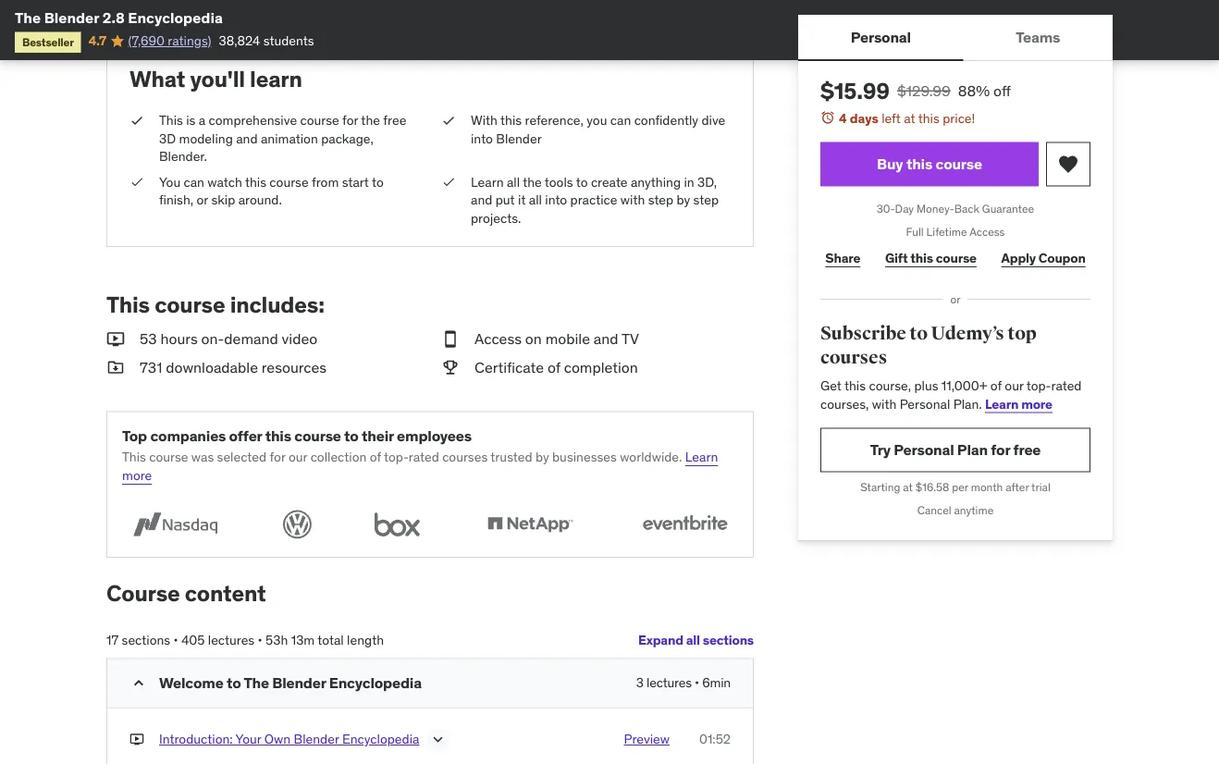 Task type: vqa. For each thing, say whether or not it's contained in the screenshot.
'Day'
yes



Task type: locate. For each thing, give the bounding box(es) containing it.
this inside get this course, plus 11,000+ of our top-rated courses, with personal plan.
[[845, 377, 866, 394]]

0 vertical spatial rated
[[1051, 377, 1082, 394]]

1 horizontal spatial by
[[677, 192, 690, 208]]

30-
[[877, 202, 895, 216]]

all inside dropdown button
[[686, 631, 700, 648]]

all up the put
[[507, 174, 520, 190]]

0 vertical spatial learn more link
[[985, 395, 1053, 412]]

2 horizontal spatial learn
[[985, 395, 1019, 412]]

encyclopedia left show lecture description icon
[[342, 731, 419, 748]]

xsmall image
[[441, 111, 456, 129], [130, 173, 144, 191], [441, 173, 456, 191]]

learn more for top companies offer this course to their employees
[[122, 449, 718, 484]]

from
[[312, 174, 339, 190]]

2 vertical spatial personal
[[894, 440, 954, 459]]

with
[[471, 112, 498, 128]]

this up courses,
[[845, 377, 866, 394]]

the up the it
[[523, 174, 542, 190]]

0 horizontal spatial step
[[648, 192, 674, 208]]

0 vertical spatial small image
[[106, 357, 125, 378]]

and down comprehensive
[[236, 130, 258, 147]]

introduction: your own blender encyclopedia
[[159, 731, 419, 748]]

xsmall image
[[130, 111, 144, 129], [130, 731, 144, 749]]

more down top
[[122, 467, 152, 484]]

1 horizontal spatial more
[[1021, 395, 1053, 412]]

1 horizontal spatial courses
[[821, 346, 887, 369]]

this inside button
[[907, 154, 933, 173]]

to up collection
[[344, 426, 359, 445]]

1 horizontal spatial or
[[951, 292, 961, 306]]

1 vertical spatial the
[[523, 174, 542, 190]]

start
[[342, 174, 369, 190]]

anytime
[[954, 503, 994, 517]]

personal button
[[798, 15, 964, 59]]

this
[[918, 110, 940, 126], [501, 112, 522, 128], [907, 154, 933, 173], [245, 174, 266, 190], [911, 250, 933, 266], [845, 377, 866, 394], [265, 426, 291, 445]]

1 vertical spatial more
[[122, 467, 152, 484]]

the up package,
[[361, 112, 380, 128]]

sections
[[703, 631, 754, 648], [122, 631, 170, 648]]

1 vertical spatial learn
[[985, 395, 1019, 412]]

1 vertical spatial personal
[[900, 395, 950, 412]]

0 horizontal spatial lectures
[[208, 631, 255, 648]]

can
[[610, 112, 631, 128], [184, 174, 204, 190]]

1 horizontal spatial with
[[872, 395, 897, 412]]

can inside 'you can watch this course from start to finish, or skip around.'
[[184, 174, 204, 190]]

0 vertical spatial encyclopedia
[[128, 8, 223, 27]]

trusted
[[491, 449, 532, 466]]

1 vertical spatial learn more
[[122, 449, 718, 484]]

free up after
[[1014, 440, 1041, 459]]

• left 6min
[[695, 675, 699, 691]]

plus
[[914, 377, 939, 394]]

of down their
[[370, 449, 381, 466]]

free
[[383, 112, 406, 128], [1014, 440, 1041, 459]]

small image
[[106, 329, 125, 350], [441, 329, 460, 350], [441, 357, 460, 378]]

course up package,
[[300, 112, 339, 128]]

all for learn
[[507, 174, 520, 190]]

0 vertical spatial more
[[1021, 395, 1053, 412]]

for up package,
[[342, 112, 358, 128]]

with down course,
[[872, 395, 897, 412]]

this for this course includes:
[[106, 290, 150, 318]]

by inside learn all the tools to create anything in 3d, and put it all into practice with step by step projects.
[[677, 192, 690, 208]]

access inside 30-day money-back guarantee full lifetime access
[[970, 225, 1005, 239]]

0 horizontal spatial learn more
[[122, 449, 718, 484]]

courses
[[821, 346, 887, 369], [442, 449, 488, 466]]

2 horizontal spatial of
[[991, 377, 1002, 394]]

access down back
[[970, 225, 1005, 239]]

1 horizontal spatial lectures
[[647, 675, 692, 691]]

1 vertical spatial and
[[471, 192, 493, 208]]

0 vertical spatial this
[[159, 112, 183, 128]]

course up around.
[[270, 174, 309, 190]]

1 horizontal spatial •
[[258, 631, 262, 648]]

lectures
[[208, 631, 255, 648], [647, 675, 692, 691]]

0 horizontal spatial the
[[361, 112, 380, 128]]

course up collection
[[294, 426, 341, 445]]

2 vertical spatial learn
[[685, 449, 718, 466]]

and inside this is a comprehensive course for the free 3d modeling and animation package, blender.
[[236, 130, 258, 147]]

personal up $15.99
[[851, 27, 911, 46]]

at left $16.58
[[903, 480, 913, 494]]

blender right own at the left bottom
[[294, 731, 339, 748]]

this right the with
[[501, 112, 522, 128]]

businesses
[[552, 449, 617, 466]]

1 horizontal spatial rated
[[1051, 377, 1082, 394]]

xsmall image for learn
[[441, 173, 456, 191]]

the inside learn all the tools to create anything in 3d, and put it all into practice with step by step projects.
[[523, 174, 542, 190]]

0 horizontal spatial small image
[[106, 357, 125, 378]]

0 vertical spatial free
[[383, 112, 406, 128]]

0 horizontal spatial free
[[383, 112, 406, 128]]

xsmall image left introduction:
[[130, 731, 144, 749]]

and inside learn all the tools to create anything in 3d, and put it all into practice with step by step projects.
[[471, 192, 493, 208]]

certificate
[[475, 358, 544, 377]]

731
[[140, 358, 162, 377]]

by right trusted
[[536, 449, 549, 466]]

personal down plus
[[900, 395, 950, 412]]

this inside this is a comprehensive course for the free 3d modeling and animation package, blender.
[[159, 112, 183, 128]]

• for 3
[[695, 675, 699, 691]]

3d
[[159, 130, 176, 147]]

by
[[677, 192, 690, 208], [536, 449, 549, 466]]

0 horizontal spatial •
[[174, 631, 178, 648]]

0 horizontal spatial courses
[[442, 449, 488, 466]]

courses inside subscribe to udemy's top courses
[[821, 346, 887, 369]]

encyclopedia
[[128, 8, 223, 27], [329, 673, 422, 692], [342, 731, 419, 748]]

lectures right 3
[[647, 675, 692, 691]]

1 vertical spatial free
[[1014, 440, 1041, 459]]

top- down top
[[1027, 377, 1051, 394]]

the down 17 sections • 405 lectures • 53h 13m total length
[[244, 673, 269, 692]]

small image left 53 at the left of page
[[106, 329, 125, 350]]

content
[[185, 579, 266, 607]]

1 vertical spatial with
[[872, 395, 897, 412]]

starting
[[861, 480, 901, 494]]

for down top companies offer this course to their employees
[[270, 449, 285, 466]]

0 vertical spatial our
[[1005, 377, 1024, 394]]

0 vertical spatial courses
[[821, 346, 887, 369]]

to inside subscribe to udemy's top courses
[[910, 322, 928, 345]]

0 vertical spatial learn
[[471, 174, 504, 190]]

at inside starting at $16.58 per month after trial cancel anytime
[[903, 480, 913, 494]]

2 step from the left
[[693, 192, 719, 208]]

free inside this is a comprehensive course for the free 3d modeling and animation package, blender.
[[383, 112, 406, 128]]

preview
[[624, 731, 670, 748]]

to left udemy's
[[910, 322, 928, 345]]

alarm image
[[821, 110, 835, 125]]

reference,
[[525, 112, 584, 128]]

0 vertical spatial can
[[610, 112, 631, 128]]

into
[[471, 130, 493, 147], [545, 192, 567, 208]]

all right expand
[[686, 631, 700, 648]]

0 horizontal spatial and
[[236, 130, 258, 147]]

tab list
[[798, 15, 1113, 61]]

or left skip
[[197, 192, 208, 208]]

resources
[[262, 358, 327, 377]]

the up bestseller
[[15, 8, 41, 27]]

at right left
[[904, 110, 916, 126]]

1 vertical spatial this
[[106, 290, 150, 318]]

53
[[140, 330, 157, 349]]

top
[[1008, 322, 1037, 345]]

expand
[[638, 631, 683, 648]]

certificate of completion
[[475, 358, 638, 377]]

courses down employees
[[442, 449, 488, 466]]

1 vertical spatial lectures
[[647, 675, 692, 691]]

this is a comprehensive course for the free 3d modeling and animation package, blender.
[[159, 112, 406, 165]]

this course was selected for our collection of top-rated courses trusted by businesses worldwide.
[[122, 449, 682, 466]]

0 vertical spatial into
[[471, 130, 493, 147]]

learn more down employees
[[122, 449, 718, 484]]

days
[[850, 110, 879, 126]]

of right 11,000+
[[991, 377, 1002, 394]]

by down "in" on the top right
[[677, 192, 690, 208]]

to
[[372, 174, 384, 190], [576, 174, 588, 190], [910, 322, 928, 345], [344, 426, 359, 445], [227, 673, 241, 692]]

1 vertical spatial our
[[289, 449, 307, 466]]

more right plan.
[[1021, 395, 1053, 412]]

blender down the with
[[496, 130, 542, 147]]

can inside with this reference, you can confidently dive into blender
[[610, 112, 631, 128]]

learn more
[[985, 395, 1053, 412], [122, 449, 718, 484]]

this up 53 at the left of page
[[106, 290, 150, 318]]

0 vertical spatial all
[[507, 174, 520, 190]]

netapp image
[[477, 507, 583, 542]]

learn more link down employees
[[122, 449, 718, 484]]

1 horizontal spatial the
[[523, 174, 542, 190]]

1 horizontal spatial learn
[[685, 449, 718, 466]]

1 vertical spatial rated
[[409, 449, 439, 466]]

1 vertical spatial or
[[951, 292, 961, 306]]

for right the plan
[[991, 440, 1010, 459]]

downloadable
[[166, 358, 258, 377]]

into down the with
[[471, 130, 493, 147]]

• for 17
[[174, 631, 178, 648]]

to right start
[[372, 174, 384, 190]]

this course includes:
[[106, 290, 324, 318]]

• left 53h 13m
[[258, 631, 262, 648]]

with inside get this course, plus 11,000+ of our top-rated courses, with personal plan.
[[872, 395, 897, 412]]

1 horizontal spatial top-
[[1027, 377, 1051, 394]]

our down top companies offer this course to their employees
[[289, 449, 307, 466]]

0 horizontal spatial more
[[122, 467, 152, 484]]

with
[[621, 192, 645, 208], [872, 395, 897, 412]]

buy this course
[[877, 154, 982, 173]]

2 vertical spatial this
[[122, 449, 146, 466]]

0 vertical spatial xsmall image
[[130, 111, 144, 129]]

or up udemy's
[[951, 292, 961, 306]]

0 horizontal spatial by
[[536, 449, 549, 466]]

learn up the put
[[471, 174, 504, 190]]

sections inside expand all sections dropdown button
[[703, 631, 754, 648]]

xsmall image for with
[[441, 111, 456, 129]]

lectures right 405
[[208, 631, 255, 648]]

confidently
[[634, 112, 699, 128]]

encyclopedia inside introduction: your own blender encyclopedia button
[[342, 731, 419, 748]]

•
[[174, 631, 178, 648], [258, 631, 262, 648], [695, 675, 699, 691]]

learn for subscribe to udemy's top courses
[[985, 395, 1019, 412]]

personal up $16.58
[[894, 440, 954, 459]]

0 vertical spatial learn more
[[985, 395, 1053, 412]]

0 horizontal spatial into
[[471, 130, 493, 147]]

this up 3d
[[159, 112, 183, 128]]

1 horizontal spatial learn more link
[[985, 395, 1053, 412]]

17 sections • 405 lectures • 53h 13m total length
[[106, 631, 384, 648]]

(7,690
[[128, 32, 165, 49]]

apply
[[1002, 250, 1036, 266]]

learn right plan.
[[985, 395, 1019, 412]]

1 vertical spatial the
[[244, 673, 269, 692]]

collection
[[310, 449, 367, 466]]

employees
[[397, 426, 472, 445]]

1 horizontal spatial and
[[471, 192, 493, 208]]

to up the practice
[[576, 174, 588, 190]]

step down 3d,
[[693, 192, 719, 208]]

2 vertical spatial encyclopedia
[[342, 731, 419, 748]]

2 horizontal spatial and
[[594, 330, 618, 349]]

finish,
[[159, 192, 193, 208]]

encyclopedia for welcome to the blender encyclopedia
[[329, 673, 422, 692]]

for inside try personal plan for free link
[[991, 440, 1010, 459]]

1 vertical spatial encyclopedia
[[329, 673, 422, 692]]

free left the with
[[383, 112, 406, 128]]

small image left certificate
[[441, 357, 460, 378]]

88%
[[958, 81, 990, 100]]

this up around.
[[245, 174, 266, 190]]

0 vertical spatial top-
[[1027, 377, 1051, 394]]

small image left 731
[[106, 357, 125, 378]]

starting at $16.58 per month after trial cancel anytime
[[861, 480, 1051, 517]]

1 vertical spatial small image
[[130, 674, 148, 693]]

this inside with this reference, you can confidently dive into blender
[[501, 112, 522, 128]]

small image
[[106, 357, 125, 378], [130, 674, 148, 693]]

0 horizontal spatial the
[[15, 8, 41, 27]]

learn more link right plan.
[[985, 395, 1053, 412]]

0 vertical spatial or
[[197, 192, 208, 208]]

more for top companies offer this course to their employees
[[122, 467, 152, 484]]

1 vertical spatial at
[[903, 480, 913, 494]]

2 vertical spatial all
[[686, 631, 700, 648]]

1 vertical spatial access
[[475, 330, 522, 349]]

top- down their
[[384, 449, 409, 466]]

0 vertical spatial and
[[236, 130, 258, 147]]

1 sections from the left
[[703, 631, 754, 648]]

all for expand
[[686, 631, 700, 648]]

0 horizontal spatial sections
[[122, 631, 170, 648]]

0 vertical spatial the
[[361, 112, 380, 128]]

1 horizontal spatial can
[[610, 112, 631, 128]]

$15.99
[[821, 77, 890, 105]]

0 vertical spatial by
[[677, 192, 690, 208]]

encyclopedia up (7,690 ratings)
[[128, 8, 223, 27]]

1 horizontal spatial sections
[[703, 631, 754, 648]]

of down access on mobile and tv
[[548, 358, 560, 377]]

sections up 6min
[[703, 631, 754, 648]]

and left tv
[[594, 330, 618, 349]]

with down anything
[[621, 192, 645, 208]]

encyclopedia down length
[[329, 673, 422, 692]]

access up certificate
[[475, 330, 522, 349]]

1 vertical spatial can
[[184, 174, 204, 190]]

2 horizontal spatial •
[[695, 675, 699, 691]]

1 horizontal spatial learn more
[[985, 395, 1053, 412]]

courses down subscribe
[[821, 346, 887, 369]]

0 vertical spatial access
[[970, 225, 1005, 239]]

all right the it
[[529, 192, 542, 208]]

small image left the on
[[441, 329, 460, 350]]

with this reference, you can confidently dive into blender
[[471, 112, 726, 147]]

the
[[15, 8, 41, 27], [244, 673, 269, 692]]

rated
[[1051, 377, 1082, 394], [409, 449, 439, 466]]

1 vertical spatial all
[[529, 192, 542, 208]]

2 horizontal spatial all
[[686, 631, 700, 648]]

learn more link for subscribe to udemy's top courses
[[985, 395, 1053, 412]]

learn for top companies offer this course to their employees
[[685, 449, 718, 466]]

53h 13m
[[266, 631, 315, 648]]

405
[[181, 631, 205, 648]]

own
[[264, 731, 291, 748]]

you
[[587, 112, 607, 128]]

blender up bestseller
[[44, 8, 99, 27]]

0 horizontal spatial can
[[184, 174, 204, 190]]

4
[[839, 110, 847, 126]]

at
[[904, 110, 916, 126], [903, 480, 913, 494]]

0 horizontal spatial access
[[475, 330, 522, 349]]

0 horizontal spatial or
[[197, 192, 208, 208]]

try
[[870, 440, 891, 459]]

0 horizontal spatial rated
[[409, 449, 439, 466]]

0 vertical spatial lectures
[[208, 631, 255, 648]]

course up back
[[936, 154, 982, 173]]

plan
[[957, 440, 988, 459]]

all
[[507, 174, 520, 190], [529, 192, 542, 208], [686, 631, 700, 648]]

1 horizontal spatial our
[[1005, 377, 1024, 394]]

0 vertical spatial with
[[621, 192, 645, 208]]

3
[[636, 675, 644, 691]]

into down tools
[[545, 192, 567, 208]]

to inside learn all the tools to create anything in 3d, and put it all into practice with step by step projects.
[[576, 174, 588, 190]]

1 horizontal spatial free
[[1014, 440, 1041, 459]]

and up projects. at the top left of the page
[[471, 192, 493, 208]]

1 vertical spatial learn more link
[[122, 449, 718, 484]]

0 horizontal spatial with
[[621, 192, 645, 208]]

more for subscribe to udemy's top courses
[[1021, 395, 1053, 412]]

learn right worldwide.
[[685, 449, 718, 466]]

• left 405
[[174, 631, 178, 648]]

this down top
[[122, 449, 146, 466]]

1 vertical spatial into
[[545, 192, 567, 208]]

xsmall image down what
[[130, 111, 144, 129]]

top
[[122, 426, 147, 445]]

xsmall image for you
[[130, 173, 144, 191]]

sections right 17
[[122, 631, 170, 648]]

small image left welcome
[[130, 674, 148, 693]]

price!
[[943, 110, 975, 126]]

0 vertical spatial personal
[[851, 27, 911, 46]]

this right buy
[[907, 154, 933, 173]]

learn more right plan.
[[985, 395, 1053, 412]]

1 horizontal spatial step
[[693, 192, 719, 208]]

our right 11,000+
[[1005, 377, 1024, 394]]

step down anything
[[648, 192, 674, 208]]



Task type: describe. For each thing, give the bounding box(es) containing it.
38,824
[[219, 32, 260, 49]]

includes:
[[230, 290, 324, 318]]

1 horizontal spatial the
[[244, 673, 269, 692]]

get this course, plus 11,000+ of our top-rated courses, with personal plan.
[[821, 377, 1082, 412]]

nasdaq image
[[122, 507, 229, 542]]

rated inside get this course, plus 11,000+ of our top-rated courses, with personal plan.
[[1051, 377, 1082, 394]]

0 horizontal spatial of
[[370, 449, 381, 466]]

in
[[684, 174, 694, 190]]

6min
[[702, 675, 731, 691]]

courses,
[[821, 395, 869, 412]]

731 downloadable resources
[[140, 358, 327, 377]]

personal inside try personal plan for free link
[[894, 440, 954, 459]]

personal inside personal button
[[851, 27, 911, 46]]

small image for 731 downloadable resources
[[106, 329, 125, 350]]

offer
[[229, 426, 262, 445]]

introduction:
[[159, 731, 233, 748]]

day
[[895, 202, 914, 216]]

left
[[882, 110, 901, 126]]

learn inside learn all the tools to create anything in 3d, and put it all into practice with step by step projects.
[[471, 174, 504, 190]]

11,000+
[[942, 377, 987, 394]]

trial
[[1032, 480, 1051, 494]]

learn more for subscribe to udemy's top courses
[[985, 395, 1053, 412]]

1 vertical spatial by
[[536, 449, 549, 466]]

this for this is a comprehensive course for the free 3d modeling and animation package, blender.
[[159, 112, 183, 128]]

top companies offer this course to their employees
[[122, 426, 472, 445]]

completion
[[564, 358, 638, 377]]

tab list containing personal
[[798, 15, 1113, 61]]

course inside button
[[936, 154, 982, 173]]

to right welcome
[[227, 673, 241, 692]]

total
[[318, 631, 344, 648]]

$16.58
[[916, 480, 950, 494]]

with inside learn all the tools to create anything in 3d, and put it all into practice with step by step projects.
[[621, 192, 645, 208]]

the blender 2.8 encyclopedia
[[15, 8, 223, 27]]

plan.
[[953, 395, 982, 412]]

tools
[[545, 174, 573, 190]]

encyclopedia for introduction: your own blender encyclopedia
[[342, 731, 419, 748]]

back
[[954, 202, 980, 216]]

into inside learn all the tools to create anything in 3d, and put it all into practice with step by step projects.
[[545, 192, 567, 208]]

practice
[[570, 192, 617, 208]]

4 days left at this price!
[[839, 110, 975, 126]]

the inside this is a comprehensive course for the free 3d modeling and animation package, blender.
[[361, 112, 380, 128]]

1 vertical spatial top-
[[384, 449, 409, 466]]

share
[[826, 250, 861, 266]]

for inside this is a comprehensive course for the free 3d modeling and animation package, blender.
[[342, 112, 358, 128]]

1 horizontal spatial all
[[529, 192, 542, 208]]

animation
[[261, 130, 318, 147]]

show lecture description image
[[429, 731, 447, 749]]

2 xsmall image from the top
[[130, 731, 144, 749]]

$129.99
[[897, 81, 951, 100]]

subscribe to udemy's top courses
[[821, 322, 1037, 369]]

it
[[518, 192, 526, 208]]

blender.
[[159, 148, 207, 165]]

2 sections from the left
[[122, 631, 170, 648]]

1 horizontal spatial of
[[548, 358, 560, 377]]

introduction: your own blender encyclopedia button
[[159, 731, 419, 753]]

share button
[[821, 240, 866, 277]]

welcome to the blender encyclopedia
[[159, 673, 422, 692]]

2 vertical spatial and
[[594, 330, 618, 349]]

selected
[[217, 449, 267, 466]]

0 vertical spatial at
[[904, 110, 916, 126]]

buy
[[877, 154, 903, 173]]

bestseller
[[22, 35, 74, 49]]

box image
[[366, 507, 428, 542]]

mobile
[[546, 330, 590, 349]]

volkswagen image
[[277, 507, 318, 542]]

on-
[[201, 330, 224, 349]]

is
[[186, 112, 196, 128]]

modeling
[[179, 130, 233, 147]]

of inside get this course, plus 11,000+ of our top-rated courses, with personal plan.
[[991, 377, 1002, 394]]

was
[[191, 449, 214, 466]]

full
[[906, 225, 924, 239]]

course up hours
[[155, 290, 225, 318]]

after
[[1006, 480, 1029, 494]]

package,
[[321, 130, 374, 147]]

wishlist image
[[1057, 153, 1080, 175]]

this for this course was selected for our collection of top-rated courses trusted by businesses worldwide.
[[122, 449, 146, 466]]

ratings)
[[168, 32, 211, 49]]

demand
[[224, 330, 278, 349]]

this down $129.99
[[918, 110, 940, 126]]

hours
[[160, 330, 198, 349]]

apply coupon
[[1002, 250, 1086, 266]]

course inside this is a comprehensive course for the free 3d modeling and animation package, blender.
[[300, 112, 339, 128]]

this right 'offer'
[[265, 426, 291, 445]]

blender inside with this reference, you can confidently dive into blender
[[496, 130, 542, 147]]

eventbrite image
[[632, 507, 738, 542]]

apply coupon button
[[997, 240, 1091, 277]]

course down companies
[[149, 449, 188, 466]]

to inside 'you can watch this course from start to finish, or skip around.'
[[372, 174, 384, 190]]

top- inside get this course, plus 11,000+ of our top-rated courses, with personal plan.
[[1027, 377, 1051, 394]]

gift this course
[[885, 250, 977, 266]]

expand all sections
[[638, 631, 754, 648]]

small image for certificate of completion
[[441, 329, 460, 350]]

1 xsmall image from the top
[[130, 111, 144, 129]]

off
[[994, 81, 1011, 100]]

course down lifetime
[[936, 250, 977, 266]]

1 horizontal spatial small image
[[130, 674, 148, 693]]

learn
[[250, 65, 302, 93]]

this inside 'you can watch this course from start to finish, or skip around.'
[[245, 174, 266, 190]]

0 horizontal spatial our
[[289, 449, 307, 466]]

1 step from the left
[[648, 192, 674, 208]]

a
[[199, 112, 206, 128]]

blender down 53h 13m
[[272, 673, 326, 692]]

your
[[236, 731, 261, 748]]

this right the gift
[[911, 250, 933, 266]]

0 vertical spatial the
[[15, 8, 41, 27]]

create
[[591, 174, 628, 190]]

students
[[263, 32, 314, 49]]

learn more link for top companies offer this course to their employees
[[122, 449, 718, 484]]

welcome
[[159, 673, 224, 692]]

personal inside get this course, plus 11,000+ of our top-rated courses, with personal plan.
[[900, 395, 950, 412]]

money-
[[917, 202, 954, 216]]

dive
[[702, 112, 726, 128]]

try personal plan for free link
[[821, 428, 1091, 472]]

you
[[159, 174, 181, 190]]

try personal plan for free
[[870, 440, 1041, 459]]

anything
[[631, 174, 681, 190]]

tv
[[622, 330, 639, 349]]

teams button
[[964, 15, 1113, 59]]

cancel
[[917, 503, 952, 517]]

course,
[[869, 377, 911, 394]]

skip
[[211, 192, 235, 208]]

blender inside button
[[294, 731, 339, 748]]

or inside 'you can watch this course from start to finish, or skip around.'
[[197, 192, 208, 208]]

01:52
[[699, 731, 731, 748]]

lifetime
[[927, 225, 967, 239]]

around.
[[238, 192, 282, 208]]

3d,
[[698, 174, 717, 190]]

course inside 'you can watch this course from start to finish, or skip around.'
[[270, 174, 309, 190]]

into inside with this reference, you can confidently dive into blender
[[471, 130, 493, 147]]

gift this course link
[[880, 240, 982, 277]]

our inside get this course, plus 11,000+ of our top-rated courses, with personal plan.
[[1005, 377, 1024, 394]]

video
[[282, 330, 317, 349]]

0 horizontal spatial for
[[270, 449, 285, 466]]

buy this course button
[[821, 142, 1039, 187]]

length
[[347, 631, 384, 648]]

what you'll learn
[[130, 65, 302, 93]]



